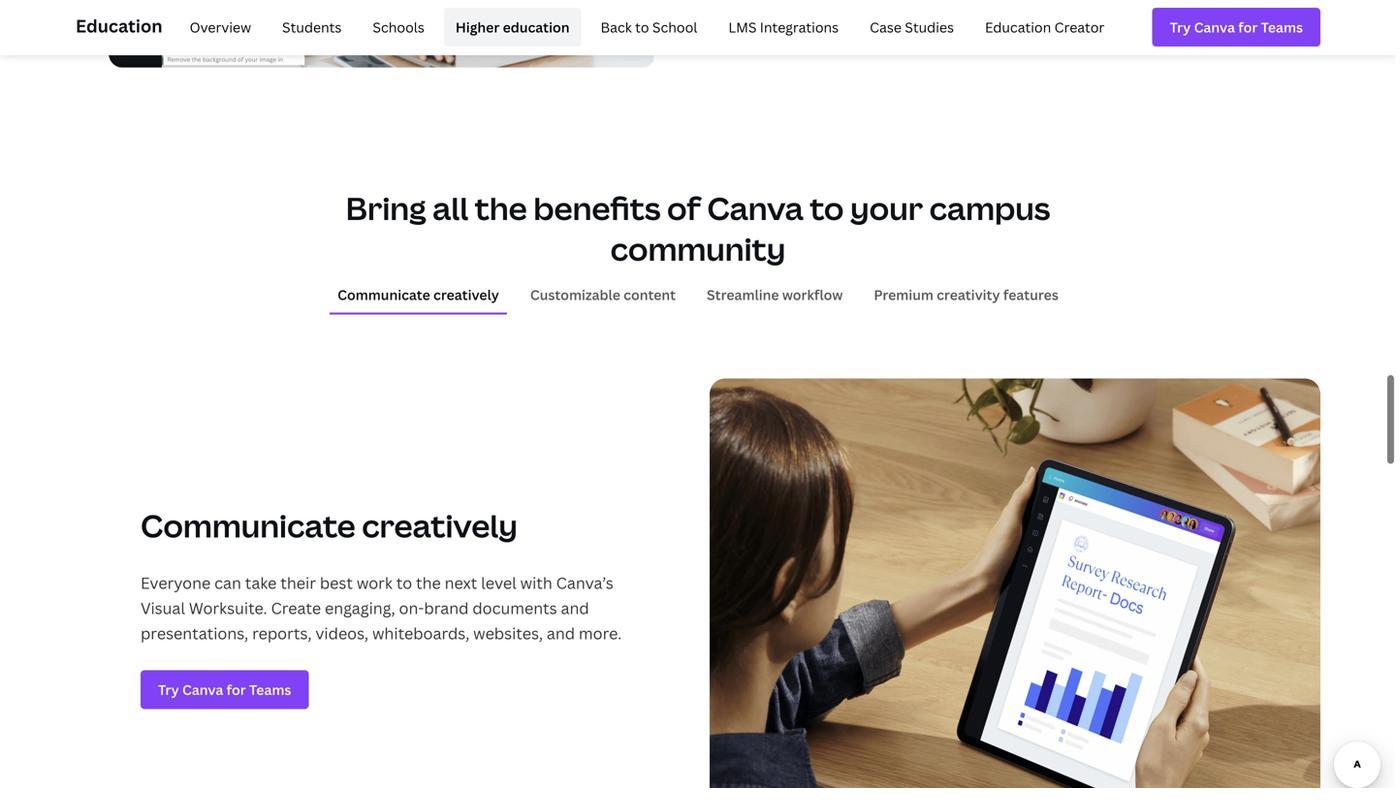 Task type: describe. For each thing, give the bounding box(es) containing it.
overview
[[190, 18, 251, 36]]

higher
[[456, 18, 500, 36]]

whiteboards,
[[372, 623, 470, 644]]

1 vertical spatial and
[[547, 623, 575, 644]]

education creator
[[985, 18, 1105, 36]]

education for education creator
[[985, 18, 1052, 36]]

students link
[[271, 8, 353, 47]]

case studies link
[[858, 8, 966, 47]]

case studies
[[870, 18, 954, 36]]

bring all the benefits of canva to your campus community
[[346, 187, 1051, 270]]

to inside menu bar
[[635, 18, 649, 36]]

case
[[870, 18, 902, 36]]

presentations,
[[141, 623, 248, 644]]

1 vertical spatial communicate
[[141, 505, 356, 547]]

your
[[851, 187, 923, 230]]

videos,
[[316, 623, 369, 644]]

overview link
[[178, 8, 263, 47]]

customizable content
[[530, 285, 676, 304]]

brand
[[424, 598, 469, 619]]

documents
[[473, 598, 557, 619]]

to for community
[[810, 187, 844, 230]]

1 vertical spatial communicate creatively
[[141, 505, 518, 547]]

next
[[445, 573, 477, 593]]

their
[[281, 573, 316, 593]]

content
[[624, 285, 676, 304]]

to for level
[[396, 573, 412, 593]]

premium
[[874, 285, 934, 304]]

engaging,
[[325, 598, 395, 619]]

students
[[282, 18, 342, 36]]

everyone
[[141, 573, 211, 593]]

best
[[320, 573, 353, 593]]

customizable content button
[[523, 277, 684, 313]]

the inside everyone can take their best work to the next level with canva's visual worksuite. create engaging, on-brand documents and presentations, reports, videos, whiteboards, websites, and more.
[[416, 573, 441, 593]]

streamline workflow button
[[699, 277, 851, 313]]

back to school
[[601, 18, 698, 36]]

higher education
[[456, 18, 570, 36]]

communicate creatively button
[[330, 277, 507, 313]]

education element
[[76, 0, 1321, 54]]

level
[[481, 573, 517, 593]]

education for education
[[76, 14, 163, 38]]

education
[[503, 18, 570, 36]]

schools link
[[361, 8, 436, 47]]

1 vertical spatial creatively
[[362, 505, 518, 547]]

everyone can take their best work to the next level with canva's visual worksuite. create engaging, on-brand documents and presentations, reports, videos, whiteboards, websites, and more.
[[141, 573, 622, 644]]

streamline workflow
[[707, 285, 843, 304]]

education creator link
[[974, 8, 1117, 47]]

schools
[[373, 18, 425, 36]]

premium creativity features
[[874, 285, 1059, 304]]

lms integrations link
[[717, 8, 851, 47]]

higher education link
[[444, 8, 581, 47]]

canva docs template image
[[710, 379, 1321, 788]]



Task type: locate. For each thing, give the bounding box(es) containing it.
creatively inside button
[[434, 285, 499, 304]]

communicate up the take
[[141, 505, 356, 547]]

to right back
[[635, 18, 649, 36]]

visual
[[141, 598, 185, 619]]

1 horizontal spatial the
[[475, 187, 527, 230]]

campus
[[930, 187, 1051, 230]]

websites,
[[473, 623, 543, 644]]

the up on-
[[416, 573, 441, 593]]

the inside bring all the benefits of canva to your campus community
[[475, 187, 527, 230]]

canva
[[707, 187, 804, 230]]

to up on-
[[396, 573, 412, 593]]

lms
[[729, 18, 757, 36]]

community
[[611, 228, 786, 270]]

integrations
[[760, 18, 839, 36]]

communicate creatively down all
[[338, 285, 499, 304]]

0 vertical spatial to
[[635, 18, 649, 36]]

to inside bring all the benefits of canva to your campus community
[[810, 187, 844, 230]]

benefits
[[534, 187, 661, 230]]

0 vertical spatial communicate
[[338, 285, 430, 304]]

creator
[[1055, 18, 1105, 36]]

menu bar inside education element
[[170, 8, 1117, 47]]

lms integrations
[[729, 18, 839, 36]]

communicate inside button
[[338, 285, 430, 304]]

bring
[[346, 187, 426, 230]]

2 horizontal spatial to
[[810, 187, 844, 230]]

more.
[[579, 623, 622, 644]]

0 vertical spatial the
[[475, 187, 527, 230]]

0 horizontal spatial the
[[416, 573, 441, 593]]

reports,
[[252, 623, 312, 644]]

menu bar containing overview
[[170, 8, 1117, 47]]

can
[[214, 573, 241, 593]]

communicate
[[338, 285, 430, 304], [141, 505, 356, 547]]

0 vertical spatial and
[[561, 598, 589, 619]]

with
[[520, 573, 553, 593]]

premium creativity features button
[[866, 277, 1067, 313]]

studies
[[905, 18, 954, 36]]

creatively up next
[[362, 505, 518, 547]]

and left the more.
[[547, 623, 575, 644]]

1 vertical spatial to
[[810, 187, 844, 230]]

streamline
[[707, 285, 779, 304]]

the
[[475, 187, 527, 230], [416, 573, 441, 593]]

1 horizontal spatial to
[[635, 18, 649, 36]]

and
[[561, 598, 589, 619], [547, 623, 575, 644]]

to left your
[[810, 187, 844, 230]]

1 vertical spatial the
[[416, 573, 441, 593]]

back to school link
[[589, 8, 709, 47]]

communicate down bring
[[338, 285, 430, 304]]

on-
[[399, 598, 424, 619]]

school
[[653, 18, 698, 36]]

communicate creatively
[[338, 285, 499, 304], [141, 505, 518, 547]]

back
[[601, 18, 632, 36]]

communicate creatively inside button
[[338, 285, 499, 304]]

take
[[245, 573, 277, 593]]

create
[[271, 598, 321, 619]]

0 horizontal spatial education
[[76, 14, 163, 38]]

to
[[635, 18, 649, 36], [810, 187, 844, 230], [396, 573, 412, 593]]

education
[[76, 14, 163, 38], [985, 18, 1052, 36]]

the right all
[[475, 187, 527, 230]]

to inside everyone can take their best work to the next level with canva's visual worksuite. create engaging, on-brand documents and presentations, reports, videos, whiteboards, websites, and more.
[[396, 573, 412, 593]]

of
[[667, 187, 701, 230]]

all
[[433, 187, 469, 230]]

creativity
[[937, 285, 1000, 304]]

1 horizontal spatial education
[[985, 18, 1052, 36]]

0 vertical spatial creatively
[[434, 285, 499, 304]]

features
[[1004, 285, 1059, 304]]

creatively
[[434, 285, 499, 304], [362, 505, 518, 547]]

communicate creatively up best
[[141, 505, 518, 547]]

worksuite.
[[189, 598, 267, 619]]

canva's
[[556, 573, 614, 593]]

2 vertical spatial to
[[396, 573, 412, 593]]

workflow
[[782, 285, 843, 304]]

0 vertical spatial communicate creatively
[[338, 285, 499, 304]]

customizable
[[530, 285, 621, 304]]

0 horizontal spatial to
[[396, 573, 412, 593]]

and down canva's on the bottom
[[561, 598, 589, 619]]

work
[[357, 573, 393, 593]]

menu bar
[[170, 8, 1117, 47]]

creatively down all
[[434, 285, 499, 304]]



Task type: vqa. For each thing, say whether or not it's contained in the screenshot.
Marketing Admin logo
no



